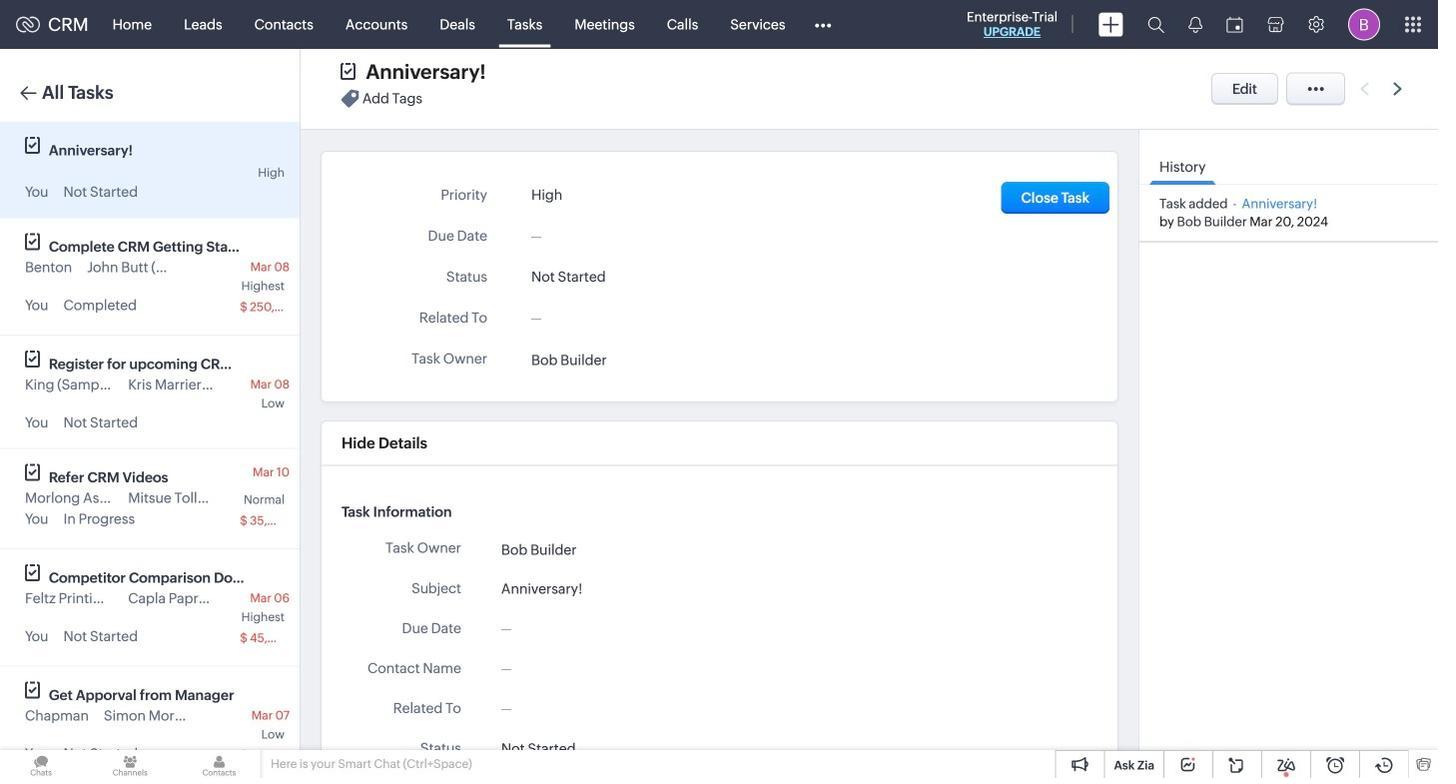 Task type: locate. For each thing, give the bounding box(es) containing it.
next record image
[[1394, 82, 1407, 95]]

search element
[[1136, 0, 1177, 49]]

logo image
[[16, 16, 40, 32]]

create menu image
[[1099, 12, 1124, 36]]

signals image
[[1189, 16, 1203, 33]]

Other Modules field
[[802, 8, 845, 40]]

search image
[[1148, 16, 1165, 33]]

signals element
[[1177, 0, 1215, 49]]



Task type: describe. For each thing, give the bounding box(es) containing it.
channels image
[[89, 750, 171, 778]]

create menu element
[[1087, 0, 1136, 48]]

previous record image
[[1361, 82, 1370, 95]]

profile image
[[1349, 8, 1381, 40]]

calendar image
[[1227, 16, 1244, 32]]

chats image
[[0, 750, 82, 778]]

profile element
[[1337, 0, 1393, 48]]

contacts image
[[178, 750, 260, 778]]



